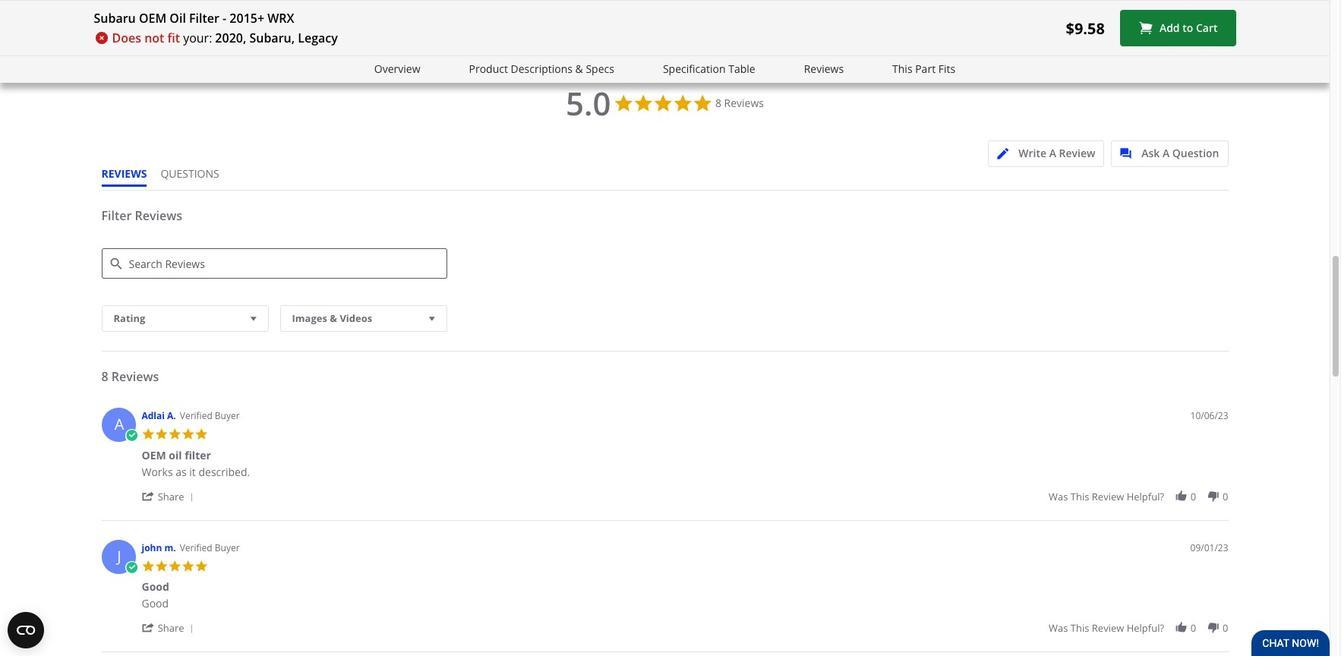 Task type: locate. For each thing, give the bounding box(es) containing it.
tab list
[[101, 166, 233, 190]]

review date 09/01/23 element
[[1190, 541, 1228, 554]]

does
[[112, 30, 141, 46]]

1 7 total reviews element from the left
[[135, 0, 256, 8]]

1 vertical spatial group
[[1049, 621, 1228, 635]]

filter inside heading
[[101, 207, 132, 224]]

0 vertical spatial share button
[[142, 489, 199, 503]]

your:
[[183, 30, 212, 46]]

& left videos
[[330, 311, 337, 325]]

&
[[575, 62, 583, 76], [330, 311, 337, 325]]

empty star image up cart at the right top of the page
[[1199, 0, 1210, 8]]

this
[[1071, 490, 1089, 503], [1071, 621, 1089, 635]]

8 reviews
[[715, 96, 764, 110], [101, 368, 159, 385]]

0 vertical spatial share image
[[142, 490, 155, 502]]

helpful? left vote up review by john m. on  1 sep 2023 icon
[[1127, 621, 1164, 635]]

& left specs
[[575, 62, 583, 76]]

down triangle image inside the rating field
[[247, 311, 260, 326]]

helpful? left vote up review by adlai a. on  6 oct 2023 'image' on the bottom right of page
[[1127, 490, 1164, 503]]

0 horizontal spatial &
[[330, 311, 337, 325]]

this for a
[[1071, 490, 1089, 503]]

1 horizontal spatial a
[[1049, 146, 1056, 160]]

good inside the good good
[[142, 596, 169, 611]]

0 horizontal spatial a
[[114, 414, 124, 434]]

was this review helpful? for a
[[1049, 490, 1164, 503]]

1 vertical spatial verified buyer heading
[[180, 541, 240, 554]]

1 horizontal spatial 2 total reviews element
[[1153, 0, 1275, 8]]

verified buyer heading right m.
[[180, 541, 240, 554]]

2 was from the top
[[1049, 621, 1068, 635]]

specs
[[586, 62, 614, 76]]

verified right m.
[[180, 541, 212, 554]]

product descriptions & specs
[[469, 62, 614, 76]]

group for a
[[1049, 490, 1228, 503]]

was this review helpful? left vote up review by john m. on  1 sep 2023 icon
[[1049, 621, 1164, 635]]

7 total reviews element up subaru oem oil filter - 2015+ wrx
[[135, 0, 256, 8]]

images & videos element
[[280, 305, 447, 332]]

buyer right m.
[[215, 541, 240, 554]]

share left seperator icon
[[158, 621, 184, 635]]

1 horizontal spatial filter
[[189, 10, 219, 27]]

as
[[176, 464, 187, 479]]

2 group from the top
[[1049, 621, 1228, 635]]

share left seperator image
[[158, 490, 184, 503]]

filter left '-'
[[189, 10, 219, 27]]

1 total reviews element up the product at the top of page
[[426, 0, 547, 8]]

share image down the good good
[[142, 621, 155, 634]]

was this review helpful? left vote up review by adlai a. on  6 oct 2023 'image' on the bottom right of page
[[1049, 490, 1164, 503]]

1 this from the top
[[1071, 490, 1089, 503]]

reviews
[[804, 62, 844, 76], [724, 96, 764, 110], [135, 207, 182, 224], [111, 368, 159, 385]]

legacy
[[298, 30, 338, 46]]

share button down as
[[142, 489, 199, 503]]

0 vertical spatial share
[[158, 490, 184, 503]]

2 review from the top
[[1092, 621, 1124, 635]]

1 vertical spatial was
[[1049, 621, 1068, 635]]

-
[[223, 10, 226, 27]]

0 vertical spatial 8 reviews
[[715, 96, 764, 110]]

1 was this review helpful? from the top
[[1049, 490, 1164, 503]]

0 vertical spatial verified
[[180, 409, 212, 422]]

2015+
[[230, 10, 264, 27]]

1 vertical spatial 8
[[101, 368, 108, 385]]

share for a
[[158, 490, 184, 503]]

09/01/23
[[1190, 541, 1228, 554]]

1 was from the top
[[1049, 490, 1068, 503]]

down triangle image
[[247, 311, 260, 326], [425, 311, 439, 326]]

1 vertical spatial verified
[[180, 541, 212, 554]]

2 horizontal spatial a
[[1162, 146, 1170, 160]]

a right write
[[1049, 146, 1056, 160]]

1 share from the top
[[158, 490, 184, 503]]

0 vertical spatial verified buyer heading
[[180, 409, 240, 422]]

0 vertical spatial was
[[1049, 490, 1068, 503]]

write a review button
[[988, 141, 1104, 167]]

5.0
[[566, 81, 611, 125]]

1 vertical spatial buyer
[[215, 541, 240, 554]]

1 horizontal spatial 7 total reviews element
[[280, 0, 402, 8]]

1 buyer from the top
[[215, 409, 240, 422]]

verified buyer heading right a.
[[180, 409, 240, 422]]

0 horizontal spatial 7 total reviews element
[[135, 0, 256, 8]]

2 total reviews element up $9.58
[[1008, 0, 1129, 8]]

2 empty star image from the left
[[1199, 0, 1210, 8]]

seperator image
[[187, 493, 196, 502]]

share image down works
[[142, 490, 155, 502]]

down triangle image inside images & videos field
[[425, 311, 439, 326]]

0 vertical spatial buyer
[[215, 409, 240, 422]]

this
[[892, 62, 912, 76]]

add to cart
[[1159, 21, 1218, 35]]

2 buyer from the top
[[215, 541, 240, 554]]

was this review helpful?
[[1049, 490, 1164, 503], [1049, 621, 1164, 635]]

1 share image from the top
[[142, 490, 155, 502]]

3 total reviews element
[[862, 0, 984, 8]]

0 right vote down review by john m. on  1 sep 2023 'icon'
[[1223, 621, 1228, 635]]

0 right vote up review by john m. on  1 sep 2023 icon
[[1191, 621, 1196, 635]]

0 horizontal spatial 8 reviews
[[101, 368, 159, 385]]

2 share button from the top
[[142, 621, 199, 635]]

share button down the good good
[[142, 621, 199, 635]]

verified
[[180, 409, 212, 422], [180, 541, 212, 554]]

star image
[[169, 0, 180, 8], [180, 0, 192, 8], [292, 0, 303, 8], [314, 0, 326, 8], [326, 0, 337, 8], [437, 0, 449, 8], [460, 0, 471, 8], [471, 0, 483, 8], [583, 0, 594, 8], [594, 0, 606, 8], [717, 0, 728, 8], [728, 0, 740, 8], [862, 0, 874, 8], [874, 0, 885, 8], [897, 0, 908, 8], [1008, 0, 1019, 8], [1031, 0, 1042, 8], [1053, 0, 1065, 8], [1153, 0, 1165, 8], [1176, 0, 1188, 8], [155, 428, 168, 441], [168, 428, 181, 441], [181, 428, 195, 441], [168, 559, 181, 573], [181, 559, 195, 573]]

0 vertical spatial good
[[142, 580, 169, 594]]

john m. verified buyer
[[142, 541, 240, 554]]

1 review from the top
[[1092, 490, 1124, 503]]

specification
[[663, 62, 726, 76]]

0 right vote up review by adlai a. on  6 oct 2023 'image' on the bottom right of page
[[1191, 490, 1196, 503]]

0 vertical spatial oem
[[139, 10, 166, 27]]

review left vote up review by adlai a. on  6 oct 2023 'image' on the bottom right of page
[[1092, 490, 1124, 503]]

1 horizontal spatial &
[[575, 62, 583, 76]]

buyer right a.
[[215, 409, 240, 422]]

share button for a
[[142, 489, 199, 503]]

0 horizontal spatial 1 total reviews element
[[426, 0, 547, 8]]

1 total reviews element up 'table'
[[717, 0, 838, 8]]

1 down triangle image from the left
[[247, 311, 260, 326]]

good
[[142, 580, 169, 594], [142, 596, 169, 611]]

down triangle image left the images
[[247, 311, 260, 326]]

star image
[[135, 0, 146, 8], [146, 0, 158, 8], [158, 0, 169, 8], [280, 0, 292, 8], [303, 0, 314, 8], [426, 0, 437, 8], [449, 0, 460, 8], [571, 0, 583, 8], [606, 0, 617, 8], [740, 0, 751, 8], [751, 0, 762, 8], [762, 0, 774, 8], [885, 0, 897, 8], [908, 0, 919, 8], [1019, 0, 1031, 8], [1042, 0, 1053, 8], [1165, 0, 1176, 8], [142, 428, 155, 441], [195, 428, 208, 441], [142, 559, 155, 573], [155, 559, 168, 573], [195, 559, 208, 573]]

1 vertical spatial was this review helpful?
[[1049, 621, 1164, 635]]

0 vertical spatial group
[[1049, 490, 1228, 503]]

this for j
[[1071, 621, 1089, 635]]

1 vertical spatial share button
[[142, 621, 199, 635]]

was
[[1049, 490, 1068, 503], [1049, 621, 1068, 635]]

1 vertical spatial share
[[158, 621, 184, 635]]

1 total reviews element
[[426, 0, 547, 8], [717, 0, 838, 8]]

good good
[[142, 580, 169, 611]]

8 reviews down 'table'
[[715, 96, 764, 110]]

1 vertical spatial oem
[[142, 448, 166, 462]]

down triangle image for rating
[[247, 311, 260, 326]]

8 reviews up adlai
[[101, 368, 159, 385]]

1 vertical spatial good
[[142, 596, 169, 611]]

1 vertical spatial &
[[330, 311, 337, 325]]

vote down review by adlai a. on  6 oct 2023 image
[[1207, 490, 1220, 502]]

share
[[158, 490, 184, 503], [158, 621, 184, 635]]

vote up review by adlai a. on  6 oct 2023 image
[[1174, 490, 1188, 502]]

share for j
[[158, 621, 184, 635]]

1 vertical spatial 8 reviews
[[101, 368, 159, 385]]

a
[[1049, 146, 1056, 160], [1162, 146, 1170, 160], [114, 414, 124, 434]]

0 horizontal spatial 8
[[101, 368, 108, 385]]

0 horizontal spatial 2 total reviews element
[[1008, 0, 1129, 8]]

1 vertical spatial this
[[1071, 621, 1089, 635]]

oem
[[139, 10, 166, 27], [142, 448, 166, 462]]

2 helpful? from the top
[[1127, 621, 1164, 635]]

part
[[915, 62, 936, 76]]

review left vote up review by john m. on  1 sep 2023 icon
[[1092, 621, 1124, 635]]

2 was this review helpful? from the top
[[1049, 621, 1164, 635]]

empty star image
[[1188, 0, 1199, 8], [1199, 0, 1210, 8]]

subaru oem oil filter - 2015+ wrx
[[94, 10, 294, 27]]

1 vertical spatial review
[[1092, 621, 1124, 635]]

filter down reviews
[[101, 207, 132, 224]]

questions
[[161, 166, 219, 181]]

buyer for j
[[215, 541, 240, 554]]

helpful?
[[1127, 490, 1164, 503], [1127, 621, 1164, 635]]

0 horizontal spatial down triangle image
[[247, 311, 260, 326]]

2 share image from the top
[[142, 621, 155, 634]]

2 verified from the top
[[180, 541, 212, 554]]

Rating Filter field
[[101, 305, 268, 332]]

1 vertical spatial filter
[[101, 207, 132, 224]]

buyer for a
[[215, 409, 240, 422]]

share image
[[142, 490, 155, 502], [142, 621, 155, 634]]

0
[[1191, 490, 1196, 503], [1223, 490, 1228, 503], [1191, 621, 1196, 635], [1223, 621, 1228, 635]]

share button
[[142, 489, 199, 503], [142, 621, 199, 635]]

2 down triangle image from the left
[[425, 311, 439, 326]]

2 total reviews element up cart at the right top of the page
[[1153, 0, 1275, 8]]

2 good from the top
[[142, 596, 169, 611]]

reviews
[[101, 166, 147, 181]]

not
[[144, 30, 164, 46]]

0 horizontal spatial filter
[[101, 207, 132, 224]]

down triangle image right videos
[[425, 311, 439, 326]]

7 total reviews element up the legacy
[[280, 0, 402, 8]]

1 verified from the top
[[180, 409, 212, 422]]

buyer
[[215, 409, 240, 422], [215, 541, 240, 554]]

verified for j
[[180, 541, 212, 554]]

write
[[1018, 146, 1046, 160]]

empty star image up the add to cart
[[1188, 0, 1199, 8]]

1 horizontal spatial 8
[[715, 96, 721, 110]]

verified right a.
[[180, 409, 212, 422]]

seperator image
[[187, 624, 196, 633]]

$9.58
[[1066, 18, 1105, 38]]

helpful? for a
[[1127, 490, 1164, 503]]

subaru,
[[249, 30, 295, 46]]

share image for j
[[142, 621, 155, 634]]

ask a question button
[[1111, 141, 1228, 167]]

reviews link
[[804, 61, 844, 78]]

oil
[[169, 448, 182, 462]]

2 this from the top
[[1071, 621, 1089, 635]]

powered
[[1148, 52, 1192, 66]]

add
[[1159, 21, 1180, 35]]

1 vertical spatial share image
[[142, 621, 155, 634]]

2 total reviews element
[[1008, 0, 1129, 8], [1153, 0, 1275, 8]]

0 vertical spatial review
[[1092, 490, 1124, 503]]

10/06/23
[[1190, 409, 1228, 422]]

adlai a. verified buyer
[[142, 409, 240, 422]]

a left circle checkmark icon
[[114, 414, 124, 434]]

helpful? for j
[[1127, 621, 1164, 635]]

described.
[[199, 464, 250, 479]]

tab panel containing a
[[94, 400, 1236, 656]]

1 verified buyer heading from the top
[[180, 409, 240, 422]]

it
[[189, 464, 196, 479]]

group
[[1049, 490, 1228, 503], [1049, 621, 1228, 635]]

verified for a
[[180, 409, 212, 422]]

wrx
[[267, 10, 294, 27]]

2 verified buyer heading from the top
[[180, 541, 240, 554]]

1 horizontal spatial down triangle image
[[425, 311, 439, 326]]

powered by
[[1148, 52, 1209, 66]]

7 total reviews element
[[135, 0, 256, 8], [280, 0, 402, 8]]

1 share button from the top
[[142, 489, 199, 503]]

specification table
[[663, 62, 755, 76]]

0 vertical spatial this
[[1071, 490, 1089, 503]]

oem up not
[[139, 10, 166, 27]]

0 vertical spatial was this review helpful?
[[1049, 490, 1164, 503]]

1 group from the top
[[1049, 490, 1228, 503]]

2 share from the top
[[158, 621, 184, 635]]

1 horizontal spatial 1 total reviews element
[[717, 0, 838, 8]]

11 total reviews element
[[571, 0, 693, 8]]

a for write
[[1049, 146, 1056, 160]]

1 2 total reviews element from the left
[[1008, 0, 1129, 8]]

dialog image
[[1120, 148, 1139, 160]]

1 vertical spatial helpful?
[[1127, 621, 1164, 635]]

oem oil filter works as it described.
[[142, 448, 250, 479]]

filter
[[189, 10, 219, 27], [101, 207, 132, 224]]

8
[[715, 96, 721, 110], [101, 368, 108, 385]]

0 vertical spatial helpful?
[[1127, 490, 1164, 503]]

0 vertical spatial filter
[[189, 10, 219, 27]]

oem up works
[[142, 448, 166, 462]]

review
[[1092, 490, 1124, 503], [1092, 621, 1124, 635]]

a right 'ask'
[[1162, 146, 1170, 160]]

verified buyer heading
[[180, 409, 240, 422], [180, 541, 240, 554]]

fit
[[167, 30, 180, 46]]

1 helpful? from the top
[[1127, 490, 1164, 503]]

tab panel
[[94, 400, 1236, 656]]



Task type: describe. For each thing, give the bounding box(es) containing it.
circle checkmark image
[[125, 429, 138, 442]]

0 right vote down review by adlai a. on  6 oct 2023 icon
[[1223, 490, 1228, 503]]

works
[[142, 464, 173, 479]]

5.0 star rating element
[[566, 81, 611, 125]]

tab list containing reviews
[[101, 166, 233, 190]]

magnifying glass image
[[110, 258, 122, 270]]

2 1 total reviews element from the left
[[717, 0, 838, 8]]

verified buyer heading for a
[[180, 409, 240, 422]]

john
[[142, 541, 162, 554]]

filter reviews
[[101, 207, 182, 224]]

review date 10/06/23 element
[[1190, 409, 1228, 422]]

product descriptions & specs link
[[469, 61, 614, 78]]

oem inside oem oil filter works as it described.
[[142, 448, 166, 462]]

ask a question
[[1141, 146, 1219, 160]]

overview
[[374, 62, 420, 76]]

question
[[1172, 146, 1219, 160]]

filter
[[185, 448, 211, 462]]

verified buyer heading for j
[[180, 541, 240, 554]]

0 vertical spatial &
[[575, 62, 583, 76]]

write no frame image
[[997, 148, 1016, 160]]

specification table link
[[663, 61, 755, 78]]

does not fit your: 2020, subaru, legacy
[[112, 30, 338, 46]]

to
[[1182, 21, 1193, 35]]

fits
[[938, 62, 955, 76]]

j
[[117, 546, 121, 566]]

adlai
[[142, 409, 165, 422]]

cart
[[1196, 21, 1218, 35]]

by
[[1195, 52, 1206, 66]]

1 horizontal spatial 8 reviews
[[715, 96, 764, 110]]

vote down review by john m. on  1 sep 2023 image
[[1207, 621, 1220, 634]]

overview link
[[374, 61, 420, 78]]

images
[[292, 311, 327, 325]]

reviews inside heading
[[135, 207, 182, 224]]

2 7 total reviews element from the left
[[280, 0, 402, 8]]

this part fits
[[892, 62, 955, 76]]

a.
[[167, 409, 176, 422]]

filter reviews heading
[[101, 207, 1228, 237]]

a for ask
[[1162, 146, 1170, 160]]

product
[[469, 62, 508, 76]]

oem oil filter heading
[[142, 448, 211, 465]]

Search Reviews search field
[[101, 248, 447, 279]]

down triangle image for images & videos
[[425, 311, 439, 326]]

1 good from the top
[[142, 580, 169, 594]]

add to cart button
[[1120, 10, 1236, 46]]

rating
[[114, 311, 145, 325]]

was for a
[[1049, 490, 1068, 503]]

was this review helpful? for j
[[1049, 621, 1164, 635]]

1 empty star image from the left
[[1188, 0, 1199, 8]]

circle checkmark image
[[125, 561, 138, 574]]

a inside tab panel
[[114, 414, 124, 434]]

m.
[[164, 541, 176, 554]]

review
[[1059, 146, 1095, 160]]

2 2 total reviews element from the left
[[1153, 0, 1275, 8]]

descriptions
[[511, 62, 573, 76]]

share button for j
[[142, 621, 199, 635]]

rating element
[[101, 305, 268, 332]]

this part fits link
[[892, 61, 955, 78]]

review for j
[[1092, 621, 1124, 635]]

subaru
[[94, 10, 136, 27]]

oil
[[170, 10, 186, 27]]

2020,
[[215, 30, 246, 46]]

write a review
[[1018, 146, 1095, 160]]

review for a
[[1092, 490, 1124, 503]]

table
[[728, 62, 755, 76]]

group for j
[[1049, 621, 1228, 635]]

videos
[[340, 311, 372, 325]]

good heading
[[142, 580, 169, 597]]

1 1 total reviews element from the left
[[426, 0, 547, 8]]

share image for a
[[142, 490, 155, 502]]

ask
[[1141, 146, 1160, 160]]

open widget image
[[8, 612, 44, 648]]

images & videos
[[292, 311, 372, 325]]

0 vertical spatial 8
[[715, 96, 721, 110]]

& inside field
[[330, 311, 337, 325]]

Images & Videos Filter field
[[280, 305, 447, 332]]

was for j
[[1049, 621, 1068, 635]]

vote up review by john m. on  1 sep 2023 image
[[1174, 621, 1188, 634]]



Task type: vqa. For each thing, say whether or not it's contained in the screenshot.
J THE VERIFIED
yes



